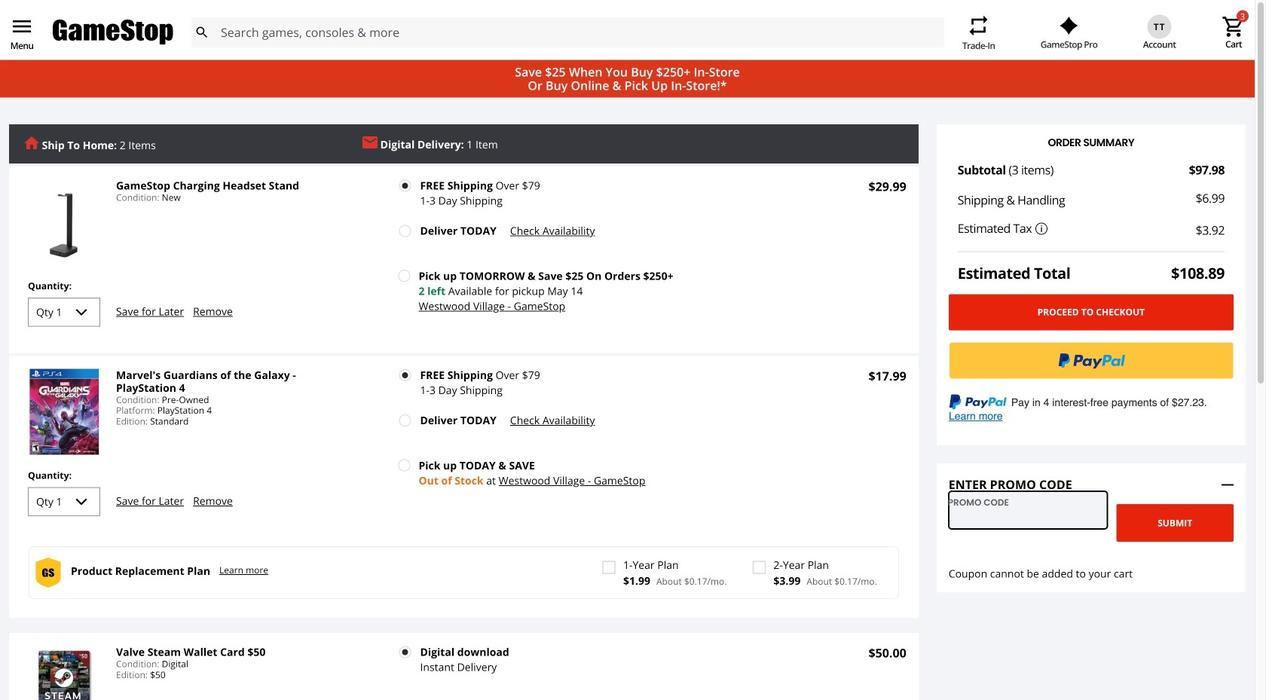 Task type: vqa. For each thing, say whether or not it's contained in the screenshot.
Pro
no



Task type: locate. For each thing, give the bounding box(es) containing it.
None text field
[[949, 491, 1108, 529]]

marvel&#39;s guardians of the galaxy - playstation 4 image
[[21, 369, 107, 455]]

None search field
[[191, 17, 944, 47]]

gamestop charging headset stand image
[[21, 180, 107, 265]]

Search games, consoles & more search field
[[221, 17, 917, 47]]



Task type: describe. For each thing, give the bounding box(es) containing it.
gamestop image
[[53, 18, 173, 47]]

gamestop pro icon image
[[1060, 17, 1079, 35]]

valve steam wallet card $50 image
[[21, 646, 107, 700]]



